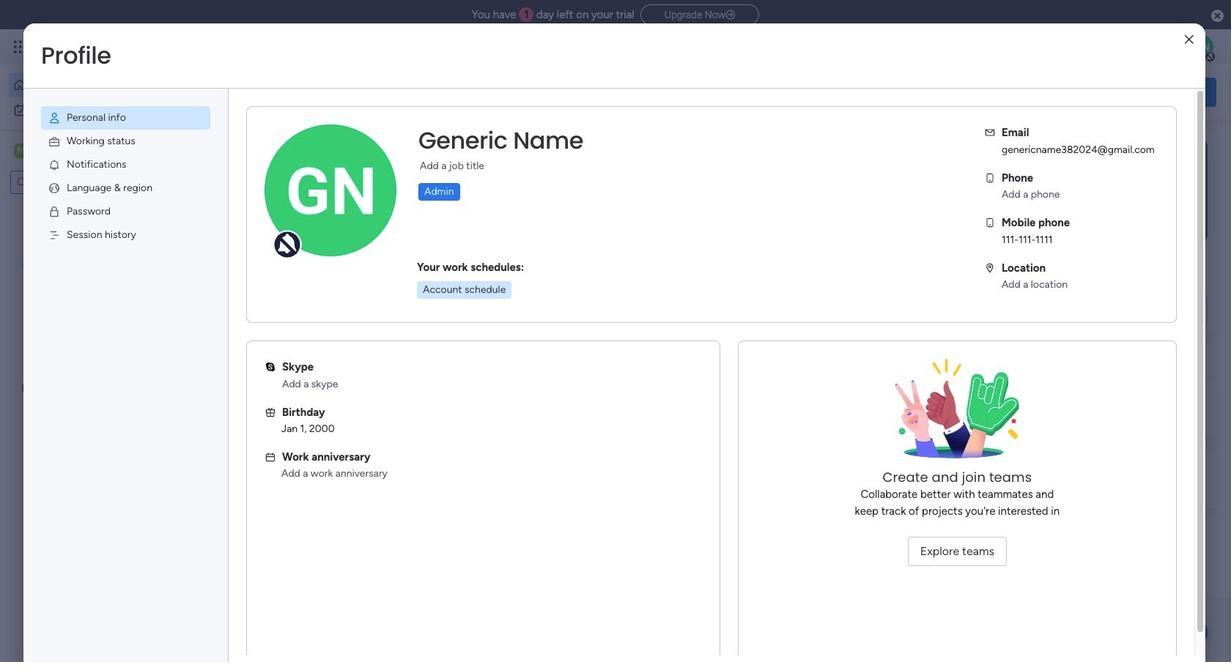 Task type: vqa. For each thing, say whether or not it's contained in the screenshot.
the monday marketplace image
no



Task type: describe. For each thing, give the bounding box(es) containing it.
open update feed (inbox) image
[[227, 378, 244, 396]]

v2 bolt switch image
[[1123, 84, 1132, 100]]

password image
[[48, 205, 61, 218]]

working status image
[[48, 135, 61, 148]]

component image
[[487, 320, 500, 333]]

4 menu item from the top
[[41, 177, 210, 200]]

workspace selection element
[[14, 142, 122, 161]]

3 menu item from the top
[[41, 153, 210, 177]]

add to favorites image
[[437, 297, 452, 312]]

close recently visited image
[[227, 149, 244, 166]]

public board image for component image
[[487, 297, 503, 313]]

1 horizontal spatial workspace image
[[251, 472, 286, 507]]

5 menu item from the top
[[41, 200, 210, 224]]

1 option from the top
[[9, 73, 178, 97]]

2 option from the top
[[9, 98, 178, 122]]

getting started element
[[997, 379, 1217, 438]]

dapulse close image
[[1212, 9, 1224, 23]]

language & region image
[[48, 182, 61, 195]]



Task type: locate. For each thing, give the bounding box(es) containing it.
select product image
[[13, 40, 28, 54]]

public board image for component icon on the left
[[245, 297, 261, 313]]

v2 user feedback image
[[1009, 84, 1020, 100]]

generic name image
[[1191, 35, 1214, 59]]

option up 'personal info' image
[[9, 73, 178, 97]]

notifications image
[[48, 158, 61, 172]]

option up workspace selection element
[[9, 98, 178, 122]]

no teams image
[[884, 359, 1031, 469]]

close image
[[1185, 34, 1194, 45]]

menu item
[[41, 106, 210, 130], [41, 130, 210, 153], [41, 153, 210, 177], [41, 177, 210, 200], [41, 200, 210, 224], [41, 224, 210, 247]]

close my workspaces image
[[227, 428, 244, 446]]

None field
[[415, 125, 587, 156]]

public board image up component icon on the left
[[245, 297, 261, 313]]

Search in workspace field
[[31, 174, 105, 191]]

clear search image
[[106, 175, 121, 190]]

personal info image
[[48, 111, 61, 125]]

public board image up component image
[[487, 297, 503, 313]]

dapulse rightstroke image
[[726, 10, 735, 21]]

0 horizontal spatial public board image
[[245, 297, 261, 313]]

option
[[9, 73, 178, 97], [9, 98, 178, 122]]

6 menu item from the top
[[41, 224, 210, 247]]

1 public board image from the left
[[245, 297, 261, 313]]

2 public board image from the left
[[487, 297, 503, 313]]

quick search results list box
[[227, 166, 962, 361]]

0 horizontal spatial workspace image
[[14, 143, 29, 159]]

1 vertical spatial workspace image
[[251, 472, 286, 507]]

1 horizontal spatial public board image
[[487, 297, 503, 313]]

session history image
[[48, 229, 61, 242]]

0 vertical spatial option
[[9, 73, 178, 97]]

menu menu
[[23, 89, 228, 265]]

public board image
[[245, 297, 261, 313], [487, 297, 503, 313]]

2 menu item from the top
[[41, 130, 210, 153]]

component image
[[245, 320, 258, 333]]

workspace image
[[14, 143, 29, 159], [251, 472, 286, 507]]

0 vertical spatial workspace image
[[14, 143, 29, 159]]

1 menu item from the top
[[41, 106, 210, 130]]

templates image image
[[1010, 140, 1204, 241]]

1 vertical spatial option
[[9, 98, 178, 122]]



